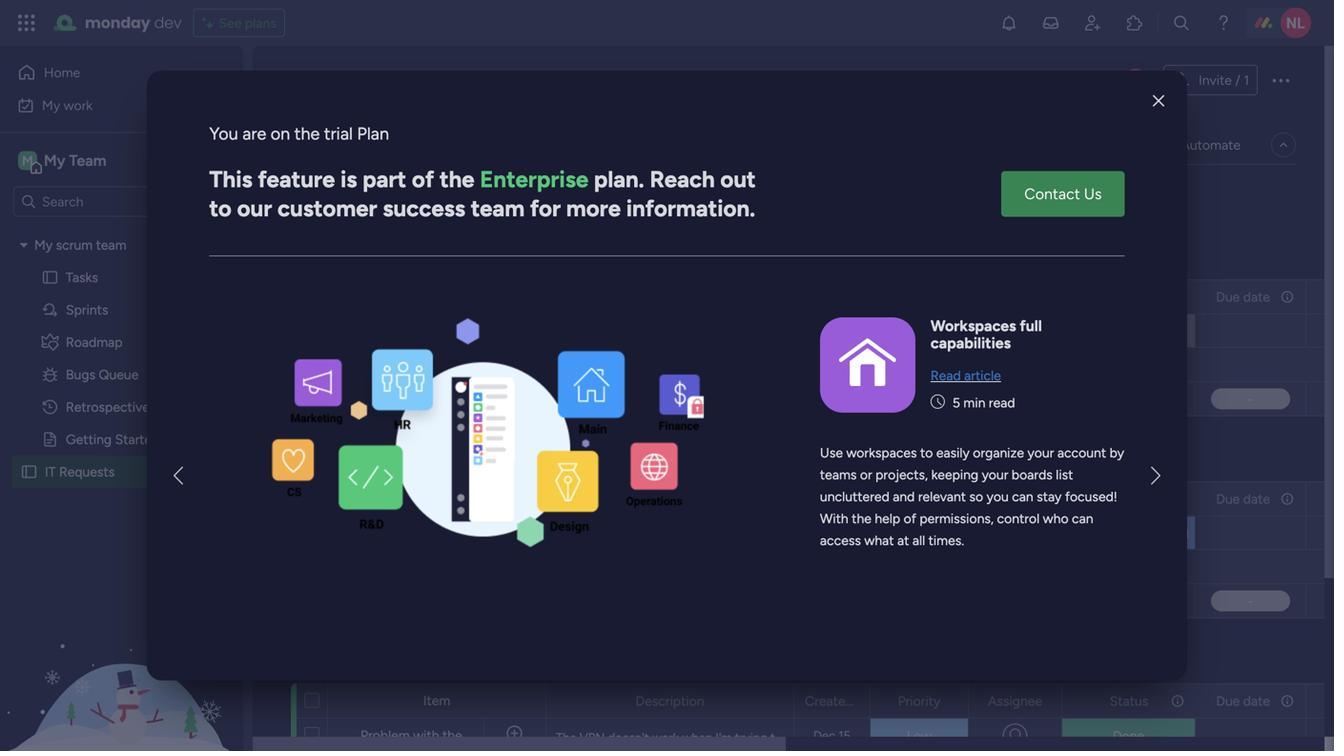 Task type: describe. For each thing, give the bounding box(es) containing it.
see plans
[[219, 15, 277, 31]]

plan. reach out to our customer success team for more information.
[[209, 166, 756, 222]]

1 vertical spatial and
[[753, 529, 774, 544]]

list
[[1057, 467, 1074, 483]]

1 created at field from the top
[[801, 489, 869, 510]]

full
[[1020, 317, 1043, 335]]

column information image for 2nd due date field from the bottom
[[1281, 492, 1296, 507]]

work inside button
[[64, 97, 93, 114]]

workspaces
[[931, 317, 1017, 335]]

1 horizontal spatial doesn't
[[608, 731, 649, 746]]

work down with
[[831, 529, 858, 544]]

workspaces full capabilities
[[931, 317, 1043, 353]]

trial
[[324, 124, 353, 144]]

filter button
[[584, 180, 674, 211]]

arrow right new image
[[1152, 462, 1161, 491]]

date for 1st due date field
[[1244, 289, 1271, 305]]

3 due date field from the top
[[1212, 691, 1276, 712]]

m
[[22, 153, 33, 169]]

workspaces
[[847, 445, 918, 461]]

date for third due date field
[[1244, 694, 1271, 710]]

working
[[328, 450, 400, 475]]

bugs queue
[[66, 367, 139, 383]]

due for 2nd due date field from the bottom
[[1217, 491, 1241, 508]]

IT Requests field
[[285, 64, 425, 96]]

due for 1st due date field
[[1217, 289, 1241, 305]]

dev
[[154, 12, 182, 33]]

date for 2nd due date field from the bottom
[[1244, 491, 1271, 508]]

1 assignee from the top
[[989, 491, 1043, 508]]

5
[[953, 395, 961, 411]]

workspace selection element
[[18, 149, 109, 174]]

password
[[697, 529, 750, 544]]

lottie animation image
[[0, 559, 243, 752]]

min
[[964, 395, 986, 411]]

2 dec from the top
[[814, 527, 836, 542]]

1 horizontal spatial it
[[290, 64, 309, 96]]

tasks
[[66, 270, 98, 286]]

main
[[319, 137, 347, 153]]

collapse board header image
[[1277, 137, 1292, 153]]

notifications image
[[1000, 13, 1019, 32]]

you
[[209, 124, 238, 144]]

1 description from the top
[[636, 491, 705, 508]]

status for due date
[[1110, 491, 1149, 508]]

1
[[1244, 72, 1250, 88]]

customer
[[278, 195, 378, 222]]

due for third due date field
[[1217, 694, 1241, 710]]

for inside the plan. reach out to our customer success team for more information.
[[530, 195, 561, 222]]

0 vertical spatial with
[[606, 529, 631, 544]]

1 priority from the top
[[898, 491, 941, 508]]

1 priority field from the top
[[894, 489, 946, 510]]

out
[[721, 166, 756, 193]]

2 created at from the top
[[805, 694, 869, 710]]

our
[[237, 195, 272, 222]]

1 dec from the top
[[814, 324, 836, 340]]

to inside use workspaces to easily organize your account by teams or projects, keeping your boards list uncluttered and relevant so you can stay focused! with the help of permissions, control who can access what at all times.
[[921, 445, 934, 461]]

0 horizontal spatial doesn't
[[500, 526, 545, 542]]

activity button
[[1066, 65, 1156, 95]]

times.
[[929, 533, 965, 549]]

getting started
[[66, 432, 160, 448]]

my team
[[44, 152, 106, 170]]

2 description field from the top
[[631, 691, 709, 712]]

invite
[[1199, 72, 1233, 88]]

use workspaces to easily organize your account by teams or projects, keeping your boards list uncluttered and relevant so you can stay focused! with the help of permissions, control who can access what at all times.
[[821, 445, 1125, 549]]

boards
[[1012, 467, 1053, 483]]

roadmap
[[66, 334, 123, 351]]

us
[[1085, 185, 1103, 203]]

use
[[821, 445, 844, 461]]

apps image
[[1126, 13, 1145, 32]]

the for the vpn doesn't work when i'm trying to register from home
[[556, 731, 577, 746]]

1 horizontal spatial vpn
[[580, 731, 605, 746]]

0 horizontal spatial your
[[982, 467, 1009, 483]]

plan.
[[594, 166, 645, 193]]

2 vertical spatial to
[[771, 731, 783, 746]]

2 description from the top
[[636, 694, 705, 710]]

the for the internet for guests doesn't work
[[361, 526, 383, 542]]

you
[[987, 489, 1009, 505]]

and inside use workspaces to easily organize your account by teams or projects, keeping your boards list uncluttered and relevant so you can stay focused! with the help of permissions, control who can access what at all times.
[[893, 489, 915, 505]]

invite / 1 button
[[1164, 65, 1259, 95]]

plan
[[357, 124, 389, 144]]

the right problem
[[443, 728, 463, 744]]

invite / 1
[[1199, 72, 1250, 88]]

contact
[[1025, 185, 1081, 203]]

permissions,
[[920, 511, 994, 527]]

home
[[44, 64, 80, 81]]

medium
[[896, 526, 944, 542]]

1 horizontal spatial can
[[1073, 511, 1094, 527]]

reach
[[650, 166, 715, 193]]

enterprise
[[480, 166, 589, 193]]

0 horizontal spatial on
[[271, 124, 290, 144]]

are
[[243, 124, 267, 144]]

stay
[[1037, 489, 1062, 505]]

success
[[383, 195, 466, 222]]

to inside the plan. reach out to our customer success team for more information.
[[209, 195, 232, 222]]

my for my work
[[42, 97, 60, 114]]

the inside use workspaces to easily organize your account by teams or projects, keeping your boards list uncluttered and relevant so you can stay focused! with the help of permissions, control who can access what at all times.
[[852, 511, 872, 527]]

of inside use workspaces to easily organize your account by teams or projects, keeping your boards list uncluttered and relevant so you can stay focused! with the help of permissions, control who can access what at all times.
[[904, 511, 917, 527]]

select product image
[[17, 13, 36, 32]]

on inside field
[[405, 450, 427, 475]]

1 created from the top
[[805, 491, 854, 508]]

2 horizontal spatial for
[[1118, 526, 1135, 542]]

started
[[115, 432, 160, 448]]

team inside the plan. reach out to our customer success team for more information.
[[471, 195, 525, 222]]

arrow left new image
[[174, 462, 183, 491]]

tried
[[578, 529, 603, 544]]

queue
[[99, 367, 139, 383]]

0 vertical spatial it requests
[[290, 64, 420, 96]]

1 description field from the top
[[631, 489, 709, 510]]

i'm
[[716, 731, 732, 746]]

see
[[219, 15, 242, 31]]

done
[[1113, 729, 1145, 745]]

requests for new requests field
[[370, 248, 451, 272]]

so
[[970, 489, 984, 505]]

status field for assignee
[[1106, 691, 1154, 712]]

public board image for tasks
[[41, 269, 59, 287]]

due date for third due date field
[[1217, 694, 1271, 710]]

filter
[[614, 188, 644, 204]]

caret down image
[[20, 239, 28, 252]]

1 15 from the top
[[839, 324, 851, 340]]

search everything image
[[1173, 13, 1192, 32]]

2 15 from the top
[[839, 527, 851, 542]]

easily
[[937, 445, 970, 461]]

the left trial at top
[[295, 124, 320, 144]]

new requests
[[328, 248, 451, 272]]

invite members image
[[1084, 13, 1103, 32]]

all
[[913, 533, 926, 549]]

read article link
[[931, 368, 1002, 384]]

see plans button
[[193, 9, 285, 37]]

Working on it field
[[323, 450, 448, 475]]

it inside field
[[432, 450, 443, 475]]

help
[[875, 511, 901, 527]]

account
[[1058, 445, 1107, 461]]

from
[[831, 731, 858, 746]]

by
[[1110, 445, 1125, 461]]

internet
[[386, 526, 433, 542]]

2 horizontal spatial doesn't
[[787, 529, 828, 544]]



Task type: vqa. For each thing, say whether or not it's contained in the screenshot.
2nd "The" from the top
no



Task type: locate. For each thing, give the bounding box(es) containing it.
0 horizontal spatial to
[[209, 195, 232, 222]]

the
[[361, 526, 383, 542], [556, 731, 577, 746]]

1 item from the top
[[423, 491, 451, 507]]

1 horizontal spatial on
[[405, 450, 427, 475]]

my right caret down image on the top
[[34, 237, 53, 253]]

created at
[[805, 491, 869, 508], [805, 694, 869, 710]]

1 created at from the top
[[805, 491, 869, 508]]

1 vertical spatial of
[[904, 511, 917, 527]]

0 vertical spatial your
[[1028, 445, 1055, 461]]

to left easily
[[921, 445, 934, 461]]

0 vertical spatial low
[[907, 324, 932, 340]]

1 status from the top
[[1110, 491, 1149, 508]]

public board image for getting started
[[41, 431, 59, 449]]

0 horizontal spatial it
[[432, 450, 443, 475]]

read article
[[931, 368, 1002, 384]]

1 horizontal spatial with
[[606, 529, 631, 544]]

2 vertical spatial due date
[[1217, 694, 1271, 710]]

team down enterprise
[[471, 195, 525, 222]]

your
[[1028, 445, 1055, 461], [982, 467, 1009, 483]]

information.
[[627, 195, 756, 222]]

3 due date from the top
[[1217, 694, 1271, 710]]

due
[[1217, 289, 1241, 305], [1217, 491, 1241, 508], [1217, 694, 1241, 710]]

0 vertical spatial assignee
[[989, 491, 1043, 508]]

new
[[328, 248, 366, 272]]

and right password
[[753, 529, 774, 544]]

1 date from the top
[[1244, 289, 1271, 305]]

0 vertical spatial assignee field
[[984, 489, 1048, 510]]

created
[[805, 491, 854, 508], [805, 694, 854, 710]]

who
[[1044, 511, 1069, 527]]

1 vertical spatial at
[[898, 533, 910, 549]]

workspace image
[[18, 150, 37, 171]]

regular
[[655, 529, 694, 544]]

person
[[526, 188, 567, 204]]

1 vertical spatial with
[[413, 728, 439, 744]]

due date for 1st due date field
[[1217, 289, 1271, 305]]

at inside use workspaces to easily organize your account by teams or projects, keeping your boards list uncluttered and relevant so you can stay focused! with the help of permissions, control who can access what at all times.
[[898, 533, 910, 549]]

0 vertical spatial status
[[1110, 491, 1149, 508]]

the internet for guests doesn't work
[[361, 526, 577, 542]]

1 vertical spatial dec
[[814, 527, 836, 542]]

1 vertical spatial assignee field
[[984, 691, 1048, 712]]

0 vertical spatial to
[[209, 195, 232, 222]]

can up control
[[1013, 489, 1034, 505]]

requests inside new requests field
[[370, 248, 451, 272]]

2 vertical spatial 15
[[839, 729, 851, 744]]

read
[[931, 368, 962, 384]]

priority
[[898, 491, 941, 508], [898, 694, 941, 710]]

1 status field from the top
[[1106, 489, 1154, 510]]

article
[[965, 368, 1002, 384]]

2 low from the top
[[907, 729, 932, 745]]

1 horizontal spatial it
[[777, 529, 784, 544]]

1 vertical spatial created
[[805, 694, 854, 710]]

1 vertical spatial due date field
[[1212, 489, 1276, 510]]

1 horizontal spatial of
[[904, 511, 917, 527]]

item for assignee
[[423, 693, 451, 709]]

organize
[[974, 445, 1025, 461]]

waiting for approval
[[1069, 526, 1190, 542]]

created at field up with
[[801, 489, 869, 510]]

my for my scrum team
[[34, 237, 53, 253]]

is
[[341, 166, 357, 193]]

1 vertical spatial can
[[1073, 511, 1094, 527]]

created at field up from at the right bottom of page
[[801, 691, 869, 712]]

with right tried
[[606, 529, 631, 544]]

3 due from the top
[[1217, 694, 1241, 710]]

0 vertical spatial of
[[412, 166, 434, 193]]

on right are
[[271, 124, 290, 144]]

1 horizontal spatial the
[[556, 731, 577, 746]]

2 created at field from the top
[[801, 691, 869, 712]]

2 status field from the top
[[1106, 691, 1154, 712]]

1 horizontal spatial to
[[771, 731, 783, 746]]

table
[[351, 137, 382, 153]]

show board description image
[[433, 71, 456, 90]]

created up with
[[805, 491, 854, 508]]

close image
[[1154, 94, 1165, 108]]

on
[[271, 124, 290, 144], [405, 450, 427, 475]]

0 vertical spatial due
[[1217, 289, 1241, 305]]

1 vertical spatial priority
[[898, 694, 941, 710]]

v2 clock thin image
[[931, 392, 946, 414]]

item up problem with the vpn
[[423, 693, 451, 709]]

0 horizontal spatial for
[[437, 526, 454, 542]]

1 dec 15 from the top
[[814, 324, 851, 340]]

contact us
[[1025, 185, 1103, 203]]

the left regular
[[634, 529, 652, 544]]

1 vertical spatial the
[[556, 731, 577, 746]]

for down enterprise
[[530, 195, 561, 222]]

1 vertical spatial status
[[1110, 694, 1149, 710]]

noah lott image
[[1281, 8, 1312, 38]]

status for assignee
[[1110, 694, 1149, 710]]

person button
[[495, 180, 578, 211]]

approval
[[1138, 526, 1190, 542]]

status field up done at the right bottom of the page
[[1106, 691, 1154, 712]]

0 horizontal spatial the
[[361, 526, 383, 542]]

read
[[989, 395, 1016, 411]]

2 horizontal spatial to
[[921, 445, 934, 461]]

it
[[290, 64, 309, 96], [45, 464, 56, 480]]

feature
[[258, 166, 335, 193]]

sprints
[[66, 302, 108, 318]]

description field up regular
[[631, 489, 709, 510]]

column information image
[[1281, 290, 1296, 305]]

to
[[209, 195, 232, 222], [921, 445, 934, 461], [771, 731, 783, 746]]

1 due date from the top
[[1217, 289, 1271, 305]]

1 vertical spatial low
[[907, 729, 932, 745]]

1 vertical spatial status field
[[1106, 691, 1154, 712]]

Due date field
[[1212, 287, 1276, 308], [1212, 489, 1276, 510], [1212, 691, 1276, 712]]

Search in workspace field
[[40, 191, 159, 213]]

2 created from the top
[[805, 694, 854, 710]]

0 vertical spatial it
[[432, 450, 443, 475]]

it requests down getting
[[45, 464, 115, 480]]

assignee
[[989, 491, 1043, 508], [989, 694, 1043, 710]]

my down home
[[42, 97, 60, 114]]

1 vertical spatial due date
[[1217, 491, 1271, 508]]

the right v2 search image
[[440, 166, 475, 193]]

2 item from the top
[[423, 693, 451, 709]]

0 horizontal spatial team
[[96, 237, 127, 253]]

0 vertical spatial requests
[[315, 64, 420, 96]]

getting
[[66, 432, 112, 448]]

at left all
[[898, 533, 910, 549]]

0 vertical spatial due date field
[[1212, 287, 1276, 308]]

0 vertical spatial can
[[1013, 489, 1034, 505]]

Assignee field
[[984, 489, 1048, 510], [984, 691, 1048, 712]]

work left when
[[652, 731, 679, 746]]

1 vertical spatial due
[[1217, 491, 1241, 508]]

item up internet
[[423, 491, 451, 507]]

keywords
[[439, 323, 496, 340]]

1 due from the top
[[1217, 289, 1241, 305]]

the down uncluttered
[[852, 511, 872, 527]]

capabilities
[[931, 334, 1012, 353]]

v2 search image
[[413, 185, 427, 206]]

on right the working
[[405, 450, 427, 475]]

status up waiting for approval
[[1110, 491, 1149, 508]]

Priority field
[[894, 489, 946, 510], [894, 691, 946, 712]]

i
[[361, 323, 364, 340]]

0 vertical spatial description
[[636, 491, 705, 508]]

doesn't left when
[[608, 731, 649, 746]]

low right 'home'
[[907, 729, 932, 745]]

this feature is part of the enterprise
[[209, 166, 589, 193]]

requests down getting
[[59, 464, 115, 480]]

at up 'home'
[[857, 694, 869, 710]]

Description field
[[631, 489, 709, 510], [631, 691, 709, 712]]

3 date from the top
[[1244, 694, 1271, 710]]

list box containing my scrum team
[[0, 225, 243, 746]]

it right the working
[[432, 450, 443, 475]]

0 vertical spatial date
[[1244, 289, 1271, 305]]

access
[[821, 533, 862, 549]]

part
[[363, 166, 407, 193]]

2 vertical spatial at
[[857, 694, 869, 710]]

status field up waiting for approval
[[1106, 489, 1154, 510]]

1 vertical spatial public board image
[[41, 431, 59, 449]]

requests down success
[[370, 248, 451, 272]]

2 public board image from the top
[[41, 431, 59, 449]]

1 low from the top
[[907, 324, 932, 340]]

retrospectives
[[66, 399, 156, 416]]

0 vertical spatial on
[[271, 124, 290, 144]]

we
[[556, 529, 574, 544]]

0 horizontal spatial and
[[753, 529, 774, 544]]

description up when
[[636, 694, 705, 710]]

main table
[[319, 137, 382, 153]]

doesn't down with
[[787, 529, 828, 544]]

1 vertical spatial it
[[777, 529, 784, 544]]

1 vertical spatial description
[[636, 694, 705, 710]]

main table button
[[289, 130, 396, 160]]

contact us button
[[1002, 171, 1125, 217]]

inbox image
[[1042, 13, 1061, 32]]

0 vertical spatial description field
[[631, 489, 709, 510]]

0 vertical spatial status field
[[1106, 489, 1154, 510]]

1 vertical spatial 15
[[839, 527, 851, 542]]

0 vertical spatial item
[[423, 491, 451, 507]]

more
[[567, 195, 621, 222]]

requests for the it requests 'field'
[[315, 64, 420, 96]]

0 vertical spatial dec
[[814, 324, 836, 340]]

1 vertical spatial date
[[1244, 491, 1271, 508]]

of right "help" on the right of page
[[904, 511, 917, 527]]

1 vertical spatial team
[[96, 237, 127, 253]]

2 vertical spatial due
[[1217, 694, 1241, 710]]

to right trying
[[771, 731, 783, 746]]

0 vertical spatial dec 15
[[814, 324, 851, 340]]

2 due from the top
[[1217, 491, 1241, 508]]

public board image left "tasks"
[[41, 269, 59, 287]]

2 vertical spatial date
[[1244, 694, 1271, 710]]

status field for due date
[[1106, 489, 1154, 510]]

created at up from at the right bottom of page
[[805, 694, 869, 710]]

and down projects,
[[893, 489, 915, 505]]

1 assignee field from the top
[[984, 489, 1048, 510]]

0 horizontal spatial it requests
[[45, 464, 115, 480]]

1 due date field from the top
[[1212, 287, 1276, 308]]

my work button
[[11, 90, 205, 121]]

doesn't left we
[[500, 526, 545, 542]]

1 vertical spatial on
[[405, 450, 427, 475]]

can
[[1013, 489, 1034, 505], [1073, 511, 1094, 527]]

or
[[861, 467, 873, 483]]

automate
[[1182, 137, 1241, 153]]

bugs
[[66, 367, 96, 383]]

0 vertical spatial at
[[857, 491, 869, 508]]

option
[[0, 228, 243, 232]]

your up you
[[982, 467, 1009, 483]]

for right the waiting
[[1118, 526, 1135, 542]]

plans
[[245, 15, 277, 31]]

2 vertical spatial dec 15
[[814, 729, 851, 744]]

1 vertical spatial it
[[45, 464, 56, 480]]

need
[[368, 323, 397, 340]]

problem with the vpn
[[361, 728, 493, 744]]

description up regular
[[636, 491, 705, 508]]

list box
[[0, 225, 243, 746]]

hidden columns image
[[753, 186, 783, 205]]

item
[[423, 491, 451, 507], [423, 693, 451, 709]]

2 priority from the top
[[898, 694, 941, 710]]

can down focused!
[[1073, 511, 1094, 527]]

add to favorites image
[[466, 70, 485, 89]]

2 vertical spatial requests
[[59, 464, 115, 480]]

with
[[606, 529, 631, 544], [413, 728, 439, 744]]

focused!
[[1066, 489, 1118, 505]]

the vpn doesn't work when i'm trying to register from home
[[556, 731, 892, 746]]

2 assignee field from the top
[[984, 691, 1048, 712]]

created up from at the right bottom of page
[[805, 694, 854, 710]]

2 assignee from the top
[[989, 694, 1043, 710]]

1 vertical spatial assignee
[[989, 694, 1043, 710]]

home
[[861, 731, 892, 746]]

my for my team
[[44, 152, 65, 170]]

1 vertical spatial description field
[[631, 691, 709, 712]]

0 vertical spatial 15
[[839, 324, 851, 340]]

0 vertical spatial my
[[42, 97, 60, 114]]

projects,
[[876, 467, 929, 483]]

Search field
[[427, 182, 485, 209]]

0 horizontal spatial it
[[45, 464, 56, 480]]

0 horizontal spatial vpn
[[466, 728, 493, 744]]

2 due date field from the top
[[1212, 489, 1276, 510]]

uncluttered
[[821, 489, 890, 505]]

0 vertical spatial priority
[[898, 491, 941, 508]]

2 priority field from the top
[[894, 691, 946, 712]]

keeping
[[932, 467, 979, 483]]

my right the workspace image
[[44, 152, 65, 170]]

what
[[865, 533, 895, 549]]

at down 'or'
[[857, 491, 869, 508]]

sort
[[710, 188, 736, 204]]

arrow down image
[[651, 184, 674, 207]]

0 vertical spatial public board image
[[41, 269, 59, 287]]

low up read
[[907, 324, 932, 340]]

it right public board icon in the left bottom of the page
[[45, 464, 56, 480]]

work
[[64, 97, 93, 114], [548, 526, 577, 542], [831, 529, 858, 544], [652, 731, 679, 746]]

to down this
[[209, 195, 232, 222]]

description
[[636, 491, 705, 508], [636, 694, 705, 710]]

1 vertical spatial to
[[921, 445, 934, 461]]

status up done at the right bottom of the page
[[1110, 694, 1149, 710]]

0 vertical spatial priority field
[[894, 489, 946, 510]]

description field up when
[[631, 691, 709, 712]]

working on it
[[328, 450, 443, 475]]

my scrum team
[[34, 237, 127, 253]]

with
[[821, 511, 849, 527]]

Status field
[[1106, 489, 1154, 510], [1106, 691, 1154, 712]]

1 vertical spatial requests
[[370, 248, 451, 272]]

new
[[411, 323, 436, 340]]

0 vertical spatial the
[[361, 526, 383, 542]]

work left tried
[[548, 526, 577, 542]]

column information image
[[1281, 492, 1296, 507], [1171, 694, 1186, 709], [1281, 694, 1296, 709]]

problem
[[361, 728, 410, 744]]

work down home
[[64, 97, 93, 114]]

help image
[[1215, 13, 1234, 32]]

column information image for third due date field
[[1281, 694, 1296, 709]]

0 horizontal spatial can
[[1013, 489, 1034, 505]]

public board image
[[41, 269, 59, 287], [41, 431, 59, 449]]

requests up "plan"
[[315, 64, 420, 96]]

1 vertical spatial item
[[423, 693, 451, 709]]

and
[[893, 489, 915, 505], [753, 529, 774, 544]]

trying
[[735, 731, 768, 746]]

0 vertical spatial and
[[893, 489, 915, 505]]

Created at field
[[801, 489, 869, 510], [801, 691, 869, 712]]

it right password
[[777, 529, 784, 544]]

guests
[[457, 526, 497, 542]]

0 horizontal spatial of
[[412, 166, 434, 193]]

New Requests field
[[323, 248, 455, 273]]

0 vertical spatial it
[[290, 64, 309, 96]]

item for due date
[[423, 491, 451, 507]]

1 horizontal spatial your
[[1028, 445, 1055, 461]]

due date for 2nd due date field from the bottom
[[1217, 491, 1271, 508]]

1 vertical spatial priority field
[[894, 691, 946, 712]]

1 horizontal spatial team
[[471, 195, 525, 222]]

requests
[[315, 64, 420, 96], [370, 248, 451, 272], [59, 464, 115, 480]]

of up success
[[412, 166, 434, 193]]

2 date from the top
[[1244, 491, 1271, 508]]

at
[[857, 491, 869, 508], [898, 533, 910, 549], [857, 694, 869, 710]]

my inside workspace selection element
[[44, 152, 65, 170]]

your up boards
[[1028, 445, 1055, 461]]

with right problem
[[413, 728, 439, 744]]

created at up with
[[805, 491, 869, 508]]

public board image left getting
[[41, 431, 59, 449]]

2 due date from the top
[[1217, 491, 1271, 508]]

2 status from the top
[[1110, 694, 1149, 710]]

activity
[[1074, 72, 1120, 88]]

when
[[683, 731, 713, 746]]

for left "guests"
[[437, 526, 454, 542]]

1 public board image from the top
[[41, 269, 59, 287]]

dec
[[814, 324, 836, 340], [814, 527, 836, 542], [814, 729, 836, 744]]

team right scrum
[[96, 237, 127, 253]]

lottie animation element
[[0, 559, 243, 752]]

it requests up trial at top
[[290, 64, 420, 96]]

my inside button
[[42, 97, 60, 114]]

2 dec 15 from the top
[[814, 527, 851, 542]]

public board image
[[20, 463, 38, 481]]

we tried with the regular password and it doesn't work
[[556, 529, 858, 544]]

3 dec 15 from the top
[[814, 729, 851, 744]]

1 vertical spatial it requests
[[45, 464, 115, 480]]

3 dec from the top
[[814, 729, 836, 744]]

1 vertical spatial created at field
[[801, 691, 869, 712]]

it up "you are on the trial plan" on the top left
[[290, 64, 309, 96]]

3 15 from the top
[[839, 729, 851, 744]]

1 vertical spatial my
[[44, 152, 65, 170]]

1 vertical spatial created at
[[805, 694, 869, 710]]

1 vertical spatial dec 15
[[814, 527, 851, 542]]

2 vertical spatial my
[[34, 237, 53, 253]]



